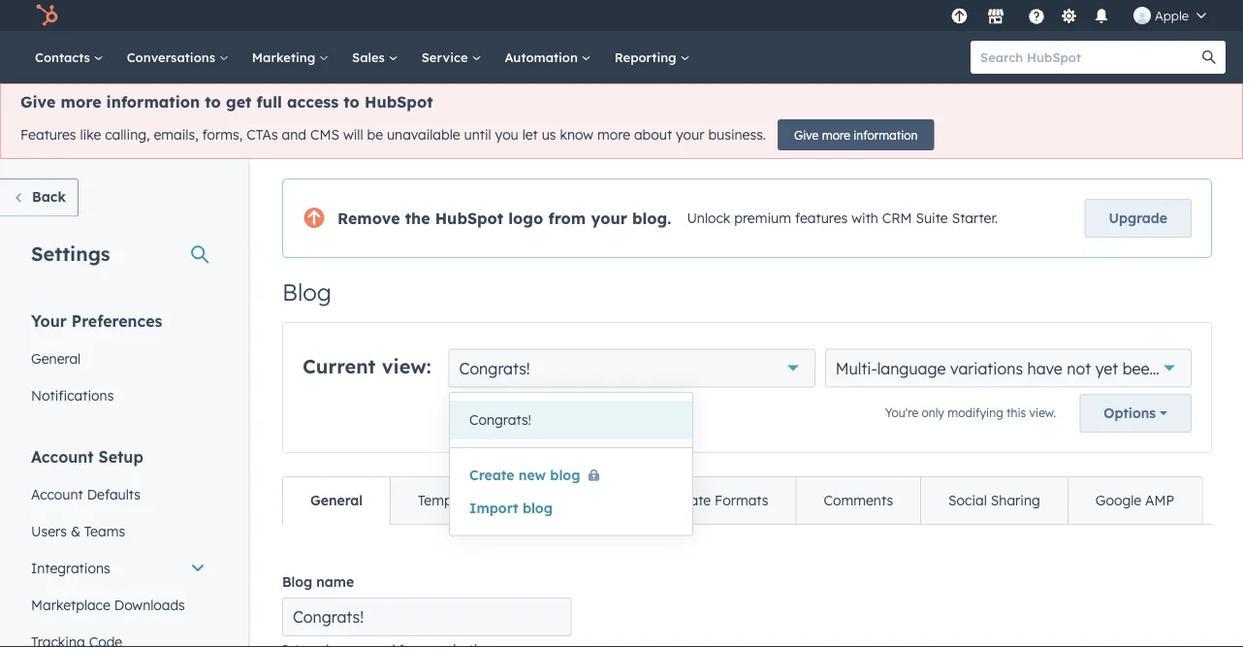 Task type: vqa. For each thing, say whether or not it's contained in the screenshot.
Search reports search box
no



Task type: describe. For each thing, give the bounding box(es) containing it.
1 vertical spatial blog
[[523, 499, 553, 516]]

not
[[1067, 358, 1092, 378]]

the
[[405, 209, 430, 228]]

setup
[[98, 447, 143, 466]]

create new blog
[[470, 467, 581, 484]]

blog inside button
[[550, 467, 581, 484]]

notifications button
[[1086, 0, 1119, 31]]

you
[[495, 126, 519, 143]]

google
[[1096, 492, 1142, 509]]

new
[[519, 467, 546, 484]]

conversations
[[127, 49, 219, 65]]

account for account defaults
[[31, 486, 83, 503]]

templates
[[418, 492, 483, 509]]

templates button
[[390, 477, 510, 524]]

hubspot image
[[35, 4, 58, 27]]

users & teams
[[31, 522, 125, 539]]

logo
[[509, 209, 544, 228]]

apple button
[[1122, 0, 1218, 31]]

emails,
[[154, 126, 199, 143]]

general for general 'button'
[[310, 492, 363, 509]]

sales link
[[341, 31, 410, 83]]

options
[[1104, 405, 1156, 422]]

this
[[1007, 405, 1027, 420]]

marketplace
[[31, 596, 110, 613]]

back link
[[0, 179, 78, 217]]

information for give more information to get full access to hubspot
[[106, 92, 200, 112]]

account defaults
[[31, 486, 141, 503]]

features like calling, emails, forms, ctas and cms will be unavailable until you let us know more about your business.
[[20, 126, 766, 143]]

suite
[[916, 210, 949, 227]]

general link
[[19, 340, 217, 377]]

calling,
[[105, 126, 150, 143]]

automation
[[505, 49, 582, 65]]

notifications image
[[1093, 9, 1111, 26]]

1 horizontal spatial more
[[598, 126, 631, 143]]

congrats! list box
[[450, 393, 693, 447]]

you're only modifying this view.
[[886, 405, 1057, 420]]

1 to from the left
[[205, 92, 221, 112]]

let
[[523, 126, 538, 143]]

marketing
[[252, 49, 319, 65]]

full
[[257, 92, 282, 112]]

blog for blog
[[282, 277, 332, 307]]

created
[[1163, 358, 1219, 378]]

like
[[80, 126, 101, 143]]

know
[[560, 126, 594, 143]]

account setup
[[31, 447, 143, 466]]

1 horizontal spatial your
[[676, 126, 705, 143]]

import blog link
[[470, 499, 553, 516]]

subscriptions button
[[510, 477, 652, 524]]

you're
[[886, 405, 919, 420]]

2 to from the left
[[344, 92, 360, 112]]

view.
[[1030, 405, 1057, 420]]

navigation containing general
[[282, 476, 1203, 525]]

hubspot link
[[23, 4, 73, 27]]

service link
[[410, 31, 493, 83]]

bob builder image
[[1134, 7, 1152, 24]]

give more information
[[795, 128, 918, 142]]

comments
[[824, 492, 894, 509]]

unavailable
[[387, 126, 460, 143]]

more for give more information
[[822, 128, 851, 142]]

upgrade link inside apple menu
[[948, 5, 972, 26]]

multi-language variations have not yet been created button
[[825, 349, 1219, 388]]

social sharing
[[949, 492, 1041, 509]]

give more information link
[[778, 119, 935, 150]]

remove
[[338, 209, 400, 228]]

1 horizontal spatial hubspot
[[435, 209, 504, 228]]

create new blog button
[[470, 464, 608, 488]]

settings
[[31, 241, 110, 265]]

account setup element
[[19, 446, 217, 647]]

congrats! inside button
[[470, 411, 532, 428]]

yet
[[1096, 358, 1119, 378]]

ctas
[[247, 126, 278, 143]]

back
[[32, 188, 66, 205]]

import blog
[[470, 499, 553, 516]]

name
[[317, 573, 354, 590]]

get
[[226, 92, 252, 112]]

marketplaces button
[[976, 0, 1017, 31]]

google amp button
[[1068, 477, 1202, 524]]

give for give more information to get full access to hubspot
[[20, 92, 56, 112]]

marketplace downloads link
[[19, 586, 217, 623]]

and
[[282, 126, 307, 143]]

Blog name text field
[[282, 598, 572, 636]]

account for account setup
[[31, 447, 94, 466]]

search button
[[1193, 41, 1226, 74]]

starter.
[[952, 210, 999, 227]]

&
[[71, 522, 80, 539]]

blog name
[[282, 573, 354, 590]]

comments button
[[796, 477, 921, 524]]

congrats! button
[[449, 349, 816, 388]]

with
[[852, 210, 879, 227]]

defaults
[[87, 486, 141, 503]]

marketplaces image
[[988, 9, 1005, 26]]

blog for blog name
[[282, 573, 313, 590]]

current view:
[[303, 354, 431, 378]]

cms
[[310, 126, 340, 143]]



Task type: locate. For each thing, give the bounding box(es) containing it.
been
[[1123, 358, 1159, 378]]

blog
[[282, 277, 332, 307], [282, 573, 313, 590]]

general up name
[[310, 492, 363, 509]]

unlock
[[687, 210, 731, 227]]

general for general link
[[31, 350, 81, 367]]

conversations link
[[115, 31, 240, 83]]

give
[[20, 92, 56, 112], [795, 128, 819, 142]]

1 vertical spatial your
[[591, 209, 628, 228]]

users & teams link
[[19, 513, 217, 550]]

features
[[795, 210, 848, 227]]

Search HubSpot search field
[[971, 41, 1209, 74]]

service
[[422, 49, 472, 65]]

subscriptions
[[538, 492, 625, 509]]

hubspot
[[365, 92, 433, 112], [435, 209, 504, 228]]

amp
[[1146, 492, 1175, 509]]

2 account from the top
[[31, 486, 83, 503]]

0 vertical spatial general
[[31, 350, 81, 367]]

social
[[949, 492, 988, 509]]

information for give more information
[[854, 128, 918, 142]]

formats
[[715, 492, 769, 509]]

account up the users
[[31, 486, 83, 503]]

general inside your preferences element
[[31, 350, 81, 367]]

0 vertical spatial your
[[676, 126, 705, 143]]

notifications
[[31, 387, 114, 404]]

upgrade image
[[951, 8, 969, 26]]

more up like
[[61, 92, 101, 112]]

marketing link
[[240, 31, 341, 83]]

1 account from the top
[[31, 447, 94, 466]]

give for give more information
[[795, 128, 819, 142]]

1 vertical spatial upgrade link
[[1085, 199, 1192, 238]]

1 horizontal spatial to
[[344, 92, 360, 112]]

until
[[464, 126, 492, 143]]

information up emails,
[[106, 92, 200, 112]]

congrats! up create
[[470, 411, 532, 428]]

crm
[[883, 210, 912, 227]]

0 vertical spatial upgrade link
[[948, 5, 972, 26]]

forms,
[[202, 126, 243, 143]]

general down the your
[[31, 350, 81, 367]]

contacts
[[35, 49, 94, 65]]

settings image
[[1061, 8, 1078, 26]]

general button
[[283, 477, 390, 524]]

account
[[31, 447, 94, 466], [31, 486, 83, 503]]

1 horizontal spatial give
[[795, 128, 819, 142]]

search image
[[1203, 50, 1217, 64]]

date formats button
[[652, 477, 796, 524]]

more up unlock premium features with crm suite starter.
[[822, 128, 851, 142]]

blog up subscriptions
[[550, 467, 581, 484]]

notifications link
[[19, 377, 217, 414]]

blog down create new blog button
[[523, 499, 553, 516]]

date formats
[[680, 492, 769, 509]]

1 vertical spatial blog
[[282, 573, 313, 590]]

integrations button
[[19, 550, 217, 586]]

0 horizontal spatial give
[[20, 92, 56, 112]]

1 vertical spatial give
[[795, 128, 819, 142]]

0 horizontal spatial information
[[106, 92, 200, 112]]

sales
[[352, 49, 389, 65]]

contacts link
[[23, 31, 115, 83]]

1 horizontal spatial upgrade link
[[1085, 199, 1192, 238]]

blog up current
[[282, 277, 332, 307]]

only
[[922, 405, 945, 420]]

preferences
[[72, 311, 162, 330]]

be
[[367, 126, 383, 143]]

navigation
[[282, 476, 1203, 525]]

multi-language variations have not yet been created
[[836, 358, 1219, 378]]

your preferences element
[[19, 310, 217, 414]]

congrats!
[[459, 358, 530, 378], [470, 411, 532, 428]]

remove the hubspot logo from your blog.
[[338, 209, 672, 228]]

more
[[61, 92, 101, 112], [598, 126, 631, 143], [822, 128, 851, 142]]

modifying
[[948, 405, 1004, 420]]

to
[[205, 92, 221, 112], [344, 92, 360, 112]]

apple menu
[[946, 0, 1220, 31]]

information up crm
[[854, 128, 918, 142]]

help image
[[1028, 9, 1046, 26]]

apple
[[1155, 7, 1189, 23]]

blog left name
[[282, 573, 313, 590]]

upgrade
[[1109, 210, 1168, 227]]

1 horizontal spatial general
[[310, 492, 363, 509]]

integrations
[[31, 559, 110, 576]]

us
[[542, 126, 556, 143]]

google amp
[[1096, 492, 1175, 509]]

0 vertical spatial hubspot
[[365, 92, 433, 112]]

0 horizontal spatial your
[[591, 209, 628, 228]]

general
[[31, 350, 81, 367], [310, 492, 363, 509]]

import
[[470, 499, 519, 516]]

0 horizontal spatial upgrade link
[[948, 5, 972, 26]]

1 vertical spatial account
[[31, 486, 83, 503]]

1 horizontal spatial information
[[854, 128, 918, 142]]

0 horizontal spatial to
[[205, 92, 221, 112]]

multi-
[[836, 358, 878, 378]]

congrats! inside dropdown button
[[459, 358, 530, 378]]

settings link
[[1057, 5, 1082, 26]]

0 horizontal spatial hubspot
[[365, 92, 433, 112]]

users
[[31, 522, 67, 539]]

about
[[634, 126, 672, 143]]

0 vertical spatial blog
[[282, 277, 332, 307]]

create
[[470, 467, 515, 484]]

more right know
[[598, 126, 631, 143]]

business.
[[709, 126, 766, 143]]

give right the "business."
[[795, 128, 819, 142]]

your right about at the right top of page
[[676, 126, 705, 143]]

view:
[[382, 354, 431, 378]]

0 horizontal spatial more
[[61, 92, 101, 112]]

congrats! button
[[450, 401, 693, 439]]

2 horizontal spatial more
[[822, 128, 851, 142]]

automation link
[[493, 31, 603, 83]]

teams
[[84, 522, 125, 539]]

sharing
[[991, 492, 1041, 509]]

upgrade link containing upgrade
[[1085, 199, 1192, 238]]

to left get
[[205, 92, 221, 112]]

hubspot right the
[[435, 209, 504, 228]]

give more information to get full access to hubspot
[[20, 92, 433, 112]]

give up features
[[20, 92, 56, 112]]

more for give more information to get full access to hubspot
[[61, 92, 101, 112]]

0 horizontal spatial general
[[31, 350, 81, 367]]

congrats! right view:
[[459, 358, 530, 378]]

0 vertical spatial account
[[31, 447, 94, 466]]

1 vertical spatial information
[[854, 128, 918, 142]]

date
[[680, 492, 711, 509]]

1 vertical spatial general
[[310, 492, 363, 509]]

1 vertical spatial congrats!
[[470, 411, 532, 428]]

to up will
[[344, 92, 360, 112]]

upgrade link
[[948, 5, 972, 26], [1085, 199, 1192, 238]]

0 vertical spatial blog
[[550, 467, 581, 484]]

hubspot up features like calling, emails, forms, ctas and cms will be unavailable until you let us know more about your business.
[[365, 92, 433, 112]]

your right from
[[591, 209, 628, 228]]

your
[[676, 126, 705, 143], [591, 209, 628, 228]]

from
[[548, 209, 586, 228]]

features
[[20, 126, 76, 143]]

account defaults link
[[19, 476, 217, 513]]

1 vertical spatial hubspot
[[435, 209, 504, 228]]

0 vertical spatial congrats!
[[459, 358, 530, 378]]

will
[[343, 126, 363, 143]]

account up account defaults
[[31, 447, 94, 466]]

0 vertical spatial information
[[106, 92, 200, 112]]

variations
[[951, 358, 1024, 378]]

0 vertical spatial give
[[20, 92, 56, 112]]

2 blog from the top
[[282, 573, 313, 590]]

1 blog from the top
[[282, 277, 332, 307]]

general inside 'button'
[[310, 492, 363, 509]]

access
[[287, 92, 339, 112]]

reporting link
[[603, 31, 702, 83]]



